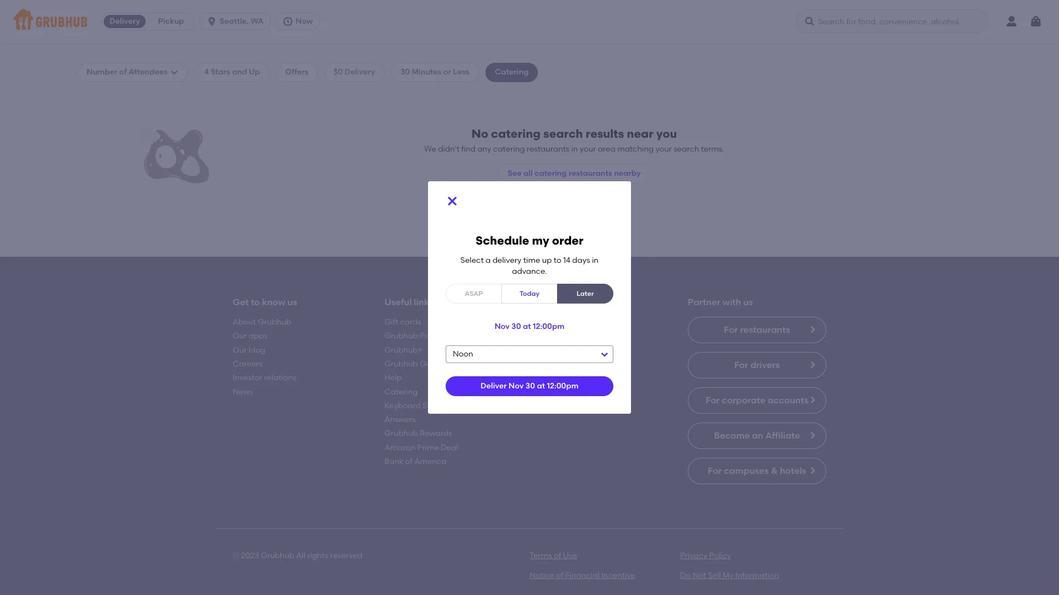 Task type: vqa. For each thing, say whether or not it's contained in the screenshot.
Bar
no



Task type: describe. For each thing, give the bounding box(es) containing it.
amazon prime deal link
[[384, 443, 458, 453]]

nov 30 at 12:00pm button
[[495, 317, 565, 337]]

answers link
[[384, 415, 416, 425]]

we
[[424, 144, 436, 154]]

no catering search results near you we didn't find any catering restaurants in your area matching your search terms.
[[424, 127, 724, 154]]

results
[[586, 127, 624, 140]]

catering up any
[[491, 127, 541, 140]]

catering inside button
[[498, 242, 530, 251]]

suggest a new catering restaurant for grubhub button
[[436, 237, 623, 257]]

for?
[[578, 226, 592, 236]]

keyboard
[[384, 402, 421, 411]]

schedule my order
[[476, 234, 583, 248]]

not
[[693, 572, 706, 581]]

careers
[[233, 360, 263, 369]]

terms of use link
[[530, 552, 577, 561]]

keyboard shortcuts link
[[384, 402, 458, 411]]

30 inside no catering search results near you main content
[[400, 67, 410, 77]]

nov inside button
[[509, 382, 524, 391]]

12:00pm inside button
[[547, 382, 579, 391]]

catering right any
[[493, 144, 525, 154]]

a for select
[[486, 256, 491, 265]]

cards
[[400, 318, 421, 327]]

delivery inside button
[[109, 17, 140, 26]]

for for for drivers
[[734, 360, 748, 371]]

of for terms
[[554, 552, 561, 561]]

rights
[[307, 552, 328, 561]]

affiliate
[[765, 431, 800, 441]]

30 minutes or less
[[400, 67, 470, 77]]

for corporate accounts
[[706, 396, 808, 406]]

of inside the "gift cards grubhub perks grubhub+ grubhub guarantee help catering keyboard shortcuts answers grubhub rewards amazon prime deal bank of america"
[[405, 457, 413, 467]]

1 us from the left
[[287, 297, 297, 308]]

connect with us
[[536, 297, 606, 308]]

delivery inside no catering search results near you main content
[[345, 67, 375, 77]]

now
[[296, 17, 313, 26]]

restaurant
[[531, 242, 571, 251]]

seattle,
[[220, 17, 249, 26]]

you're
[[524, 226, 547, 236]]

matching
[[617, 144, 654, 154]]

1 horizontal spatial svg image
[[446, 194, 459, 208]]

privacy policy link
[[680, 552, 731, 561]]

you
[[656, 127, 677, 140]]

grubhub down grubhub+
[[384, 360, 418, 369]]

© 2023 grubhub all rights reserved.
[[233, 552, 364, 561]]

rewards
[[420, 429, 452, 439]]

svg image inside now button
[[282, 16, 293, 27]]

grubhub perks link
[[384, 332, 440, 341]]

seattle, wa button
[[199, 13, 275, 30]]

stars
[[211, 67, 230, 77]]

useful
[[384, 297, 412, 308]]

incentive
[[601, 572, 635, 581]]

terms
[[530, 552, 552, 561]]

information
[[735, 572, 779, 581]]

up
[[249, 67, 260, 77]]

blog
[[249, 346, 265, 355]]

of for notice
[[556, 572, 564, 581]]

about grubhub our apps our blog careers investor relations news
[[233, 318, 296, 397]]

nearby
[[614, 169, 641, 178]]

any
[[478, 144, 491, 154]]

see
[[508, 169, 522, 178]]

facebook
[[536, 318, 574, 327]]

for restaurants link
[[688, 317, 826, 344]]

don't see what you're looking for?
[[467, 226, 592, 236]]

area
[[598, 144, 616, 154]]

privacy policy
[[680, 552, 731, 561]]

for for for corporate accounts
[[706, 396, 720, 406]]

facebook twitter instagram youtube
[[536, 318, 575, 369]]

1 vertical spatial search
[[674, 144, 699, 154]]

2 your from the left
[[656, 144, 672, 154]]

svg image inside no catering search results near you main content
[[170, 68, 179, 77]]

12:00pm inside button
[[533, 322, 565, 332]]

reserved.
[[330, 552, 364, 561]]

asap button
[[446, 284, 502, 304]]

at inside button
[[537, 382, 545, 391]]

no
[[471, 127, 488, 140]]

help link
[[384, 374, 402, 383]]

amazon
[[384, 443, 416, 453]]

what
[[504, 226, 523, 236]]

news link
[[233, 388, 253, 397]]

terms of use
[[530, 552, 577, 561]]

investor
[[233, 374, 262, 383]]

guarantee
[[420, 360, 461, 369]]

privacy
[[680, 552, 707, 561]]

pickup
[[158, 17, 184, 26]]

financial
[[565, 572, 600, 581]]

didn't
[[438, 144, 460, 154]]

for campuses & hotels link
[[688, 458, 826, 485]]

advance.
[[512, 267, 547, 276]]

seattle, wa
[[220, 17, 264, 26]]

apps
[[249, 332, 268, 341]]

time
[[523, 256, 540, 265]]

2 vertical spatial restaurants
[[740, 325, 790, 335]]

deliver nov 30 at 12:00pm
[[481, 382, 579, 391]]

1 your from the left
[[580, 144, 596, 154]]

number
[[87, 67, 117, 77]]

select a delivery time up to 14 days in advance.
[[461, 256, 599, 276]]

minutes
[[412, 67, 442, 77]]

1 horizontal spatial catering
[[495, 67, 529, 77]]

america
[[414, 457, 446, 467]]

my
[[532, 234, 549, 248]]

bank
[[384, 457, 403, 467]]

deliver nov 30 at 12:00pm button
[[446, 377, 613, 397]]

notice of financial incentive link
[[530, 572, 635, 581]]

get
[[233, 297, 249, 308]]

use
[[563, 552, 577, 561]]



Task type: locate. For each thing, give the bounding box(es) containing it.
0 horizontal spatial search
[[543, 127, 583, 140]]

2 horizontal spatial 30
[[526, 382, 535, 391]]

looking
[[549, 226, 576, 236]]

today button
[[501, 284, 558, 304]]

with for partner
[[723, 297, 741, 308]]

grubhub inside about grubhub our apps our blog careers investor relations news
[[258, 318, 291, 327]]

catering
[[491, 127, 541, 140], [493, 144, 525, 154], [535, 169, 567, 178], [498, 242, 530, 251]]

later button
[[557, 284, 613, 304]]

1 horizontal spatial 30
[[512, 322, 521, 332]]

0 vertical spatial at
[[523, 322, 531, 332]]

restaurants inside button
[[569, 169, 612, 178]]

grubhub down for? on the right of page
[[584, 242, 618, 251]]

days
[[572, 256, 590, 265]]

nov inside button
[[495, 322, 510, 332]]

14
[[563, 256, 570, 265]]

grubhub down the gift cards link
[[384, 332, 418, 341]]

nov
[[495, 322, 510, 332], [509, 382, 524, 391]]

1 vertical spatial 30
[[512, 322, 521, 332]]

1 horizontal spatial with
[[723, 297, 741, 308]]

1 vertical spatial catering
[[384, 388, 418, 397]]

an
[[752, 431, 763, 441]]

grubhub+
[[384, 346, 423, 355]]

2 us from the left
[[597, 297, 606, 308]]

us up for restaurants
[[743, 297, 753, 308]]

partner with us
[[688, 297, 753, 308]]

of left use
[[554, 552, 561, 561]]

your left area
[[580, 144, 596, 154]]

with right connect
[[576, 297, 594, 308]]

1 horizontal spatial to
[[554, 256, 561, 265]]

hotels
[[780, 466, 806, 477]]

our up careers link
[[233, 346, 247, 355]]

with right partner
[[723, 297, 741, 308]]

restaurants inside the no catering search results near you we didn't find any catering restaurants in your area matching your search terms.
[[527, 144, 570, 154]]

to
[[554, 256, 561, 265], [251, 297, 260, 308]]

1 vertical spatial at
[[537, 382, 545, 391]]

see
[[489, 226, 502, 236]]

0 vertical spatial in
[[571, 144, 578, 154]]

twitter link
[[536, 332, 562, 341]]

0 horizontal spatial to
[[251, 297, 260, 308]]

0 vertical spatial to
[[554, 256, 561, 265]]

in inside select a delivery time up to 14 days in advance.
[[592, 256, 599, 265]]

0 horizontal spatial 30
[[400, 67, 410, 77]]

0 vertical spatial nov
[[495, 322, 510, 332]]

svg image up suggest
[[446, 194, 459, 208]]

svg image
[[282, 16, 293, 27], [446, 194, 459, 208]]

grubhub inside suggest a new catering restaurant for grubhub button
[[584, 242, 618, 251]]

0 horizontal spatial catering
[[384, 388, 418, 397]]

restaurants down area
[[569, 169, 612, 178]]

delivery
[[493, 256, 522, 265]]

1 horizontal spatial your
[[656, 144, 672, 154]]

catering up the 'delivery' on the left
[[498, 242, 530, 251]]

svg image
[[1029, 15, 1043, 28], [206, 16, 217, 27], [804, 16, 815, 27], [170, 68, 179, 77]]

perks
[[420, 332, 440, 341]]

svg image inside seattle, wa button
[[206, 16, 217, 27]]

0 horizontal spatial a
[[474, 242, 479, 251]]

for campuses & hotels
[[708, 466, 806, 477]]

0 vertical spatial svg image
[[282, 16, 293, 27]]

to left 14
[[554, 256, 561, 265]]

less
[[453, 67, 470, 77]]

0 vertical spatial delivery
[[109, 17, 140, 26]]

for restaurants
[[724, 325, 790, 335]]

to inside select a delivery time up to 14 days in advance.
[[554, 256, 561, 265]]

1 vertical spatial svg image
[[446, 194, 459, 208]]

investor relations link
[[233, 374, 296, 383]]

1 horizontal spatial in
[[592, 256, 599, 265]]

0 vertical spatial catering
[[495, 67, 529, 77]]

youtube link
[[536, 360, 568, 369]]

for corporate accounts link
[[688, 388, 826, 414]]

12:00pm down "youtube" link
[[547, 382, 579, 391]]

deliver
[[481, 382, 507, 391]]

0 horizontal spatial us
[[287, 297, 297, 308]]

0 horizontal spatial svg image
[[282, 16, 293, 27]]

us
[[287, 297, 297, 308], [597, 297, 606, 308], [743, 297, 753, 308]]

1 vertical spatial our
[[233, 346, 247, 355]]

catering inside button
[[535, 169, 567, 178]]

grubhub down answers link
[[384, 429, 418, 439]]

our apps link
[[233, 332, 268, 341]]

youtube
[[536, 360, 568, 369]]

3 us from the left
[[743, 297, 753, 308]]

us for connect with us
[[597, 297, 606, 308]]

at inside button
[[523, 322, 531, 332]]

0 vertical spatial search
[[543, 127, 583, 140]]

catering inside the "gift cards grubhub perks grubhub+ grubhub guarantee help catering keyboard shortcuts answers grubhub rewards amazon prime deal bank of america"
[[384, 388, 418, 397]]

catering up keyboard
[[384, 388, 418, 397]]

suggest
[[441, 242, 472, 251]]

your down you
[[656, 144, 672, 154]]

$0
[[334, 67, 343, 77]]

delivery left pickup on the top
[[109, 17, 140, 26]]

nov right deliver
[[509, 382, 524, 391]]

of right number
[[119, 67, 127, 77]]

for for for restaurants
[[724, 325, 738, 335]]

for for for campuses & hotels
[[708, 466, 722, 477]]

to inside no catering search results near you main content
[[251, 297, 260, 308]]

become
[[714, 431, 750, 441]]

2 our from the top
[[233, 346, 247, 355]]

restaurants up all on the top
[[527, 144, 570, 154]]

terms.
[[701, 144, 724, 154]]

number of attendees
[[87, 67, 168, 77]]

0 vertical spatial our
[[233, 332, 247, 341]]

wa
[[251, 17, 264, 26]]

catering link
[[384, 388, 418, 397]]

0 horizontal spatial delivery
[[109, 17, 140, 26]]

don't
[[467, 226, 487, 236]]

12:00pm
[[533, 322, 565, 332], [547, 382, 579, 391]]

prime
[[417, 443, 439, 453]]

0 horizontal spatial with
[[576, 297, 594, 308]]

1 vertical spatial nov
[[509, 382, 524, 391]]

30 inside button
[[512, 322, 521, 332]]

1 horizontal spatial a
[[486, 256, 491, 265]]

svg image left now
[[282, 16, 293, 27]]

delivery
[[109, 17, 140, 26], [345, 67, 375, 77]]

grubhub+ link
[[384, 346, 423, 355]]

a down new
[[486, 256, 491, 265]]

30
[[400, 67, 410, 77], [512, 322, 521, 332], [526, 382, 535, 391]]

a inside button
[[474, 242, 479, 251]]

0 vertical spatial 30
[[400, 67, 410, 77]]

0 horizontal spatial in
[[571, 144, 578, 154]]

search up see all catering restaurants nearby
[[543, 127, 583, 140]]

1 horizontal spatial at
[[537, 382, 545, 391]]

2 vertical spatial 30
[[526, 382, 535, 391]]

1 vertical spatial delivery
[[345, 67, 375, 77]]

facebook link
[[536, 318, 574, 327]]

to right get
[[251, 297, 260, 308]]

catering right all on the top
[[535, 169, 567, 178]]

bank of america link
[[384, 457, 446, 467]]

in right days
[[592, 256, 599, 265]]

notice
[[530, 572, 554, 581]]

a for suggest
[[474, 242, 479, 251]]

1 with from the left
[[576, 297, 594, 308]]

in inside the no catering search results near you we didn't find any catering restaurants in your area matching your search terms.
[[571, 144, 578, 154]]

1 vertical spatial 12:00pm
[[547, 382, 579, 391]]

us for partner with us
[[743, 297, 753, 308]]

attendees
[[129, 67, 168, 77]]

0 horizontal spatial at
[[523, 322, 531, 332]]

schedule
[[476, 234, 529, 248]]

your
[[580, 144, 596, 154], [656, 144, 672, 154]]

0 vertical spatial restaurants
[[527, 144, 570, 154]]

for left corporate
[[706, 396, 720, 406]]

near
[[627, 127, 654, 140]]

grubhub down know
[[258, 318, 291, 327]]

2 with from the left
[[723, 297, 741, 308]]

today
[[520, 290, 539, 298]]

see all catering restaurants nearby button
[[498, 164, 650, 184]]

catering
[[495, 67, 529, 77], [384, 388, 418, 397]]

1 vertical spatial in
[[592, 256, 599, 265]]

my
[[723, 572, 734, 581]]

no catering search results near you main content
[[0, 43, 1059, 596]]

get to know us
[[233, 297, 297, 308]]

restaurants up drivers
[[740, 325, 790, 335]]

30 inside button
[[526, 382, 535, 391]]

in up see all catering restaurants nearby
[[571, 144, 578, 154]]

catering right less
[[495, 67, 529, 77]]

grubhub left all
[[261, 552, 294, 561]]

our down the about
[[233, 332, 247, 341]]

links
[[414, 297, 433, 308]]

new
[[480, 242, 496, 251]]

2 horizontal spatial us
[[743, 297, 753, 308]]

shortcuts
[[423, 402, 458, 411]]

a left new
[[474, 242, 479, 251]]

us right know
[[287, 297, 297, 308]]

1 horizontal spatial delivery
[[345, 67, 375, 77]]

later
[[577, 290, 594, 298]]

delivery right $0
[[345, 67, 375, 77]]

for down partner with us
[[724, 325, 738, 335]]

become an affiliate
[[714, 431, 800, 441]]

search
[[543, 127, 583, 140], [674, 144, 699, 154]]

1 horizontal spatial us
[[597, 297, 606, 308]]

nov down today button
[[495, 322, 510, 332]]

main navigation navigation
[[0, 0, 1059, 43]]

of right bank
[[405, 457, 413, 467]]

restaurants
[[527, 144, 570, 154], [569, 169, 612, 178], [740, 325, 790, 335]]

partner
[[688, 297, 721, 308]]

useful links
[[384, 297, 433, 308]]

us right later
[[597, 297, 606, 308]]

careers link
[[233, 360, 263, 369]]

for left drivers
[[734, 360, 748, 371]]

and
[[232, 67, 247, 77]]

12:00pm up twitter link
[[533, 322, 565, 332]]

deal
[[441, 443, 458, 453]]

a inside select a delivery time up to 14 days in advance.
[[486, 256, 491, 265]]

1 our from the top
[[233, 332, 247, 341]]

find
[[461, 144, 476, 154]]

with for connect
[[576, 297, 594, 308]]

delivery button
[[102, 13, 148, 30]]

0 horizontal spatial your
[[580, 144, 596, 154]]

all
[[524, 169, 533, 178]]

our
[[233, 332, 247, 341], [233, 346, 247, 355]]

1 vertical spatial restaurants
[[569, 169, 612, 178]]

do
[[680, 572, 691, 581]]

1 vertical spatial to
[[251, 297, 260, 308]]

0 vertical spatial a
[[474, 242, 479, 251]]

of for number
[[119, 67, 127, 77]]

for left the campuses
[[708, 466, 722, 477]]

1 horizontal spatial search
[[674, 144, 699, 154]]

of right the notice
[[556, 572, 564, 581]]

search down you
[[674, 144, 699, 154]]

0 vertical spatial 12:00pm
[[533, 322, 565, 332]]

1 vertical spatial a
[[486, 256, 491, 265]]



